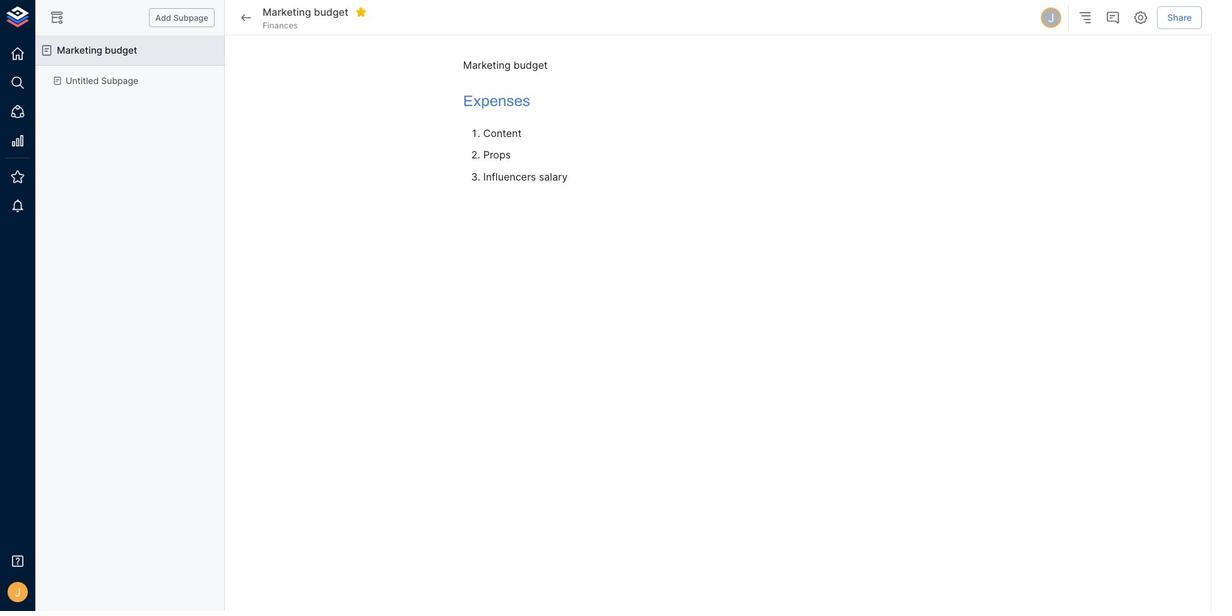 Task type: locate. For each thing, give the bounding box(es) containing it.
go back image
[[239, 10, 254, 25]]

remove favorite image
[[355, 6, 367, 18]]

settings image
[[1133, 10, 1149, 25]]

hide wiki image
[[49, 10, 64, 25]]



Task type: vqa. For each thing, say whether or not it's contained in the screenshot.
go back image
yes



Task type: describe. For each thing, give the bounding box(es) containing it.
comments image
[[1106, 10, 1121, 25]]

table of contents image
[[1078, 10, 1093, 25]]



